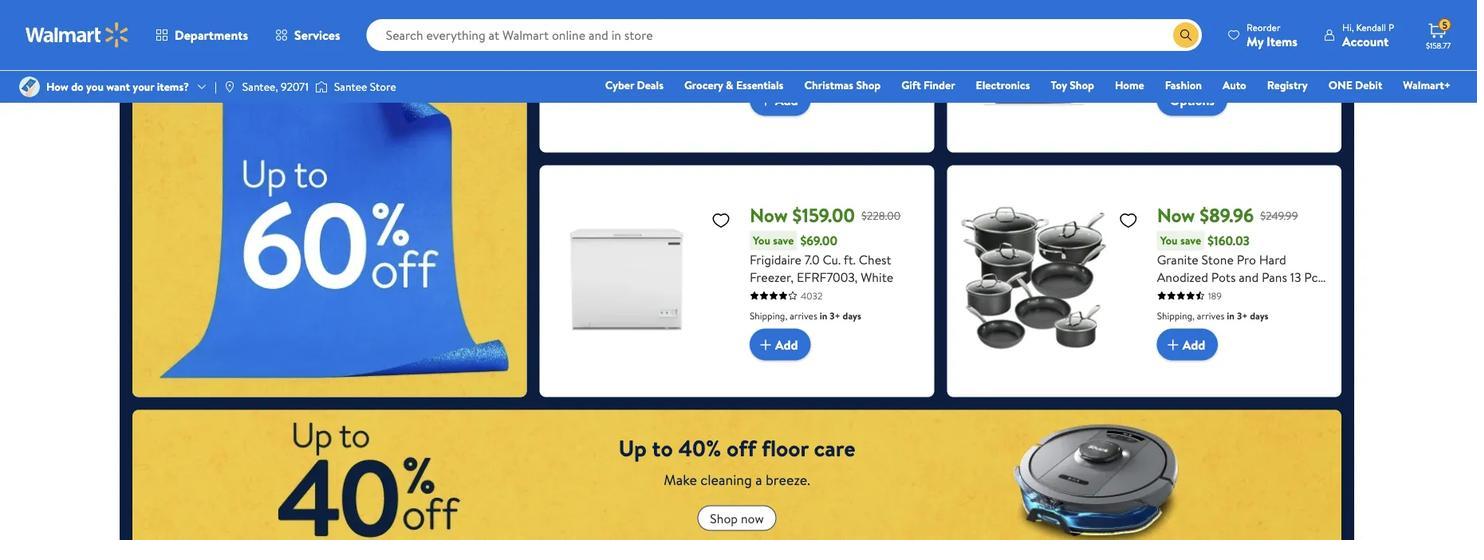 Task type: locate. For each thing, give the bounding box(es) containing it.
&
[[726, 77, 734, 93], [1240, 321, 1249, 339]]

& inside 'you save $160.03 granite stone pro hard anodized pots and pans 13 pcs premium cookware set with ultimate nonstick diamond coating, oven & dishwasher safe'
[[1240, 321, 1249, 339]]

pro
[[1237, 251, 1256, 268]]

shipping, arrives in 3+ days inside now $89.96 group
[[1157, 309, 1269, 323]]

smart
[[817, 24, 850, 41]]

electronics
[[976, 77, 1030, 93]]

shop left now
[[710, 510, 738, 528]]

 image for how do you want your items?
[[19, 77, 40, 97]]

gift finder link
[[894, 77, 962, 94]]

double
[[1240, 24, 1280, 41]]

santee store
[[334, 79, 396, 94]]

one debit
[[1329, 77, 1383, 93]]

add to cart image down j01
[[756, 91, 775, 110]]

now
[[750, 202, 788, 229], [1157, 202, 1195, 229]]

christmas shop link
[[797, 77, 888, 94]]

stone
[[1202, 251, 1234, 268]]

you inside you save $69.00 frigidaire 7.0 cu. ft. chest freezer, efrf7003, white
[[753, 233, 770, 249]]

shipping, down "premium"
[[1157, 309, 1195, 323]]

save
[[773, 233, 794, 249], [1180, 233, 1201, 249]]

add down freezer,
[[775, 336, 798, 354]]

set inside 'you save $160.03 granite stone pro hard anodized pots and pans 13 pcs premium cookware set with ultimate nonstick diamond coating, oven & dishwasher safe'
[[1269, 286, 1287, 304]]

santee
[[334, 79, 367, 94]]

days inside the now $159.00 group
[[843, 309, 861, 323]]

$89.96
[[1200, 202, 1254, 229]]

 image right 92071
[[315, 79, 328, 95]]

you up frigidaire
[[753, 233, 770, 249]]

ft.
[[844, 251, 856, 268]]

options
[[1170, 91, 1215, 109]]

1 horizontal spatial  image
[[315, 79, 328, 95]]

3+ inside the now $159.00 group
[[830, 309, 841, 323]]

1 now from the left
[[750, 202, 788, 229]]

shop inside the toy shop link
[[1070, 77, 1094, 93]]

2 now from the left
[[1157, 202, 1195, 229]]

save up frigidaire
[[773, 233, 794, 249]]

add to cart image for 'add' button underneath the (new)
[[756, 91, 775, 110]]

0 horizontal spatial shop
[[710, 510, 738, 528]]

save inside you save $69.00 frigidaire 7.0 cu. ft. chest freezer, efrf7003, white
[[773, 233, 794, 249]]

now for now $159.00
[[750, 202, 788, 229]]

1 horizontal spatial add to cart image
[[1164, 336, 1183, 355]]

departments
[[175, 26, 248, 44]]

 image
[[223, 81, 236, 93]]

add to cart image inside now $89.96 group
[[1164, 336, 1183, 355]]

save inside 'you save $160.03 granite stone pro hard anodized pots and pans 13 pcs premium cookware set with ultimate nonstick diamond coating, oven & dishwasher safe'
[[1180, 233, 1201, 249]]

days down efrf7003,
[[843, 309, 861, 323]]

2 horizontal spatial shop
[[1070, 77, 1094, 93]]

0 vertical spatial add to cart image
[[756, 91, 775, 110]]

breeze.
[[766, 471, 810, 491]]

shop right christmas at the top right of page
[[856, 77, 881, 93]]

womens
[[1231, 6, 1278, 24]]

christmas
[[804, 77, 854, 93]]

arrives down 1
[[1197, 64, 1225, 78]]

1 horizontal spatial shop
[[856, 77, 881, 93]]

medium
[[1192, 24, 1237, 41]]

& right oven
[[1240, 321, 1249, 339]]

class
[[807, 6, 835, 24]]

in inside the now $159.00 group
[[820, 309, 827, 323]]

add inside now $89.96 group
[[1183, 336, 1206, 354]]

registry link
[[1260, 77, 1315, 94]]

add right safe
[[1183, 336, 1206, 354]]

3+ down cookware
[[1237, 309, 1248, 323]]

in down 4032
[[820, 309, 827, 323]]

0 horizontal spatial &
[[726, 77, 734, 93]]

1 horizontal spatial set
[[1301, 6, 1319, 24]]

add inside the now $159.00 group
[[775, 336, 798, 354]]

1 vertical spatial add to cart image
[[1164, 336, 1183, 355]]

add to cart image
[[756, 91, 775, 110], [1164, 336, 1183, 355]]

kors
[[1203, 6, 1228, 24]]

shop now button
[[697, 506, 777, 532]]

2 save from the left
[[1180, 233, 1201, 249]]

oven
[[1207, 321, 1237, 339]]

1 vertical spatial set
[[1269, 286, 1287, 304]]

add button inside the now $159.00 group
[[750, 329, 811, 361]]

1 horizontal spatial save
[[1180, 233, 1201, 249]]

set left with
[[1269, 286, 1287, 304]]

shop for toy shop
[[1070, 77, 1094, 93]]

shipping, arrives in 3+ days down 4032
[[750, 309, 861, 323]]

in down 5675
[[820, 64, 827, 78]]

set right jet on the top right
[[1301, 6, 1319, 24]]

0 horizontal spatial you
[[753, 233, 770, 249]]

diamond
[[1260, 304, 1310, 321]]

5
[[1443, 18, 1448, 32]]

$158.77
[[1426, 40, 1451, 51]]

add button down 4032
[[750, 329, 811, 361]]

cu.
[[823, 251, 841, 268]]

add to cart image
[[756, 336, 775, 355]]

walmart image
[[26, 22, 129, 48]]

shipping, up add to cart icon
[[750, 309, 788, 323]]

deals
[[637, 77, 664, 93]]

now up frigidaire
[[750, 202, 788, 229]]

arrives down 4032
[[790, 309, 817, 323]]

make
[[664, 471, 697, 491]]

add button down ultimate
[[1157, 329, 1218, 361]]

kendall
[[1356, 20, 1386, 34]]

hi, kendall p account
[[1342, 20, 1394, 50]]

shop inside christmas shop 'link'
[[856, 77, 881, 93]]

3+ inside now $89.96 group
[[1237, 309, 1248, 323]]

add button inside now $89.96 group
[[1157, 329, 1218, 361]]

santee, 92071
[[242, 79, 309, 94]]

1 horizontal spatial you
[[1160, 233, 1178, 249]]

1 you from the left
[[753, 233, 770, 249]]

add left christmas at the top right of page
[[775, 91, 798, 109]]

shop right 'toy'
[[1070, 77, 1094, 93]]

1 horizontal spatial now
[[1157, 202, 1195, 229]]

christmas shop
[[804, 77, 881, 93]]

0 horizontal spatial save
[[773, 233, 794, 249]]

one debit link
[[1322, 77, 1390, 94]]

debit
[[1355, 77, 1383, 93]]

shop
[[856, 77, 881, 93], [1070, 77, 1094, 93], [710, 510, 738, 528]]

0 vertical spatial set
[[1301, 6, 1319, 24]]

you inside 'you save $160.03 granite stone pro hard anodized pots and pans 13 pcs premium cookware set with ultimate nonstick diamond coating, oven & dishwasher safe'
[[1160, 233, 1178, 249]]

now $159.00 $228.00
[[750, 202, 901, 229]]

shipping, arrives in 3+ days down 189
[[1157, 309, 1269, 323]]

arrives down 189
[[1197, 309, 1225, 323]]

1 vertical spatial &
[[1240, 321, 1249, 339]]

add button for now $89.96
[[1157, 329, 1218, 361]]

add to cart image down ultimate
[[1164, 336, 1183, 355]]

ultimate
[[1157, 304, 1205, 321]]

qled
[[750, 24, 783, 41]]

options link
[[1157, 84, 1228, 116]]

days right 2
[[1245, 64, 1263, 78]]

add button
[[750, 84, 811, 116], [750, 329, 811, 361], [1157, 329, 1218, 361]]

3+ down efrf7003,
[[830, 309, 841, 323]]

hard
[[1259, 251, 1287, 268]]

shipping, arrives in 3+ days
[[750, 64, 861, 78], [750, 309, 861, 323], [1157, 309, 1269, 323]]

home link
[[1108, 77, 1152, 94]]

anodized
[[1157, 268, 1208, 286]]

0 horizontal spatial set
[[1269, 286, 1287, 304]]

now inside group
[[750, 202, 788, 229]]

shop for christmas shop
[[856, 77, 881, 93]]

0 horizontal spatial add to cart image
[[756, 91, 775, 110]]

pcs
[[1305, 268, 1323, 286]]

 image
[[19, 77, 40, 97], [315, 79, 328, 95]]

 image left how
[[19, 77, 40, 97]]

you
[[86, 79, 104, 94]]

premium
[[1157, 286, 1207, 304]]

35f3gtvt3b-
[[1204, 59, 1283, 76]]

non-
[[1184, 41, 1213, 59]]

shipping, arrives in 3+ days for now $89.96
[[1157, 309, 1269, 323]]

cyber
[[605, 77, 634, 93]]

days
[[843, 64, 861, 78], [1245, 64, 1263, 78], [843, 309, 861, 323], [1250, 309, 1269, 323]]

in down cookware
[[1227, 309, 1235, 323]]

days down cookware
[[1250, 309, 1269, 323]]

Walmart Site-Wide search field
[[367, 19, 1202, 51]]

1
[[1208, 44, 1211, 58]]

13
[[1290, 268, 1301, 286]]

pots
[[1212, 268, 1236, 286]]

in
[[820, 64, 827, 78], [1227, 64, 1235, 78], [820, 309, 827, 323], [1227, 309, 1235, 323]]

now inside now $89.96 group
[[1157, 202, 1195, 229]]

now up granite
[[1157, 202, 1195, 229]]

you up granite
[[1160, 233, 1178, 249]]

add to favorites list, frigidaire 7.0 cu. ft. chest freezer, efrf7003, white image
[[712, 210, 731, 230]]

in left 2
[[1227, 64, 1235, 78]]

add button down the (new)
[[750, 84, 811, 116]]

save up granite
[[1180, 233, 1201, 249]]

55"
[[785, 6, 804, 24]]

leather
[[1213, 41, 1255, 59]]

home
[[1115, 77, 1144, 93]]

shipping, arrives in 3+ days for now $159.00
[[750, 309, 861, 323]]

1 horizontal spatial &
[[1240, 321, 1249, 339]]

m55q6-
[[871, 24, 918, 41]]

floor
[[762, 433, 809, 464]]

arrives inside the now $159.00 group
[[790, 309, 817, 323]]

one
[[1329, 77, 1353, 93]]

$249.99
[[1261, 208, 1298, 224]]

add
[[775, 91, 798, 109], [775, 336, 798, 354], [1183, 336, 1206, 354]]

0 horizontal spatial now
[[750, 202, 788, 229]]

off
[[727, 433, 756, 464]]

1 save from the left
[[773, 233, 794, 249]]

& right grocery
[[726, 77, 734, 93]]

2 you from the left
[[1160, 233, 1178, 249]]

items?
[[157, 79, 189, 94]]

0 horizontal spatial  image
[[19, 77, 40, 97]]

shipping, arrives in 3+ days inside the now $159.00 group
[[750, 309, 861, 323]]



Task type: vqa. For each thing, say whether or not it's contained in the screenshot.
Add button inside NOW $89.96 group
yes



Task type: describe. For each thing, give the bounding box(es) containing it.
pocket
[[1283, 24, 1321, 41]]

santee,
[[242, 79, 278, 94]]

auto link
[[1216, 77, 1254, 94]]

shipping, inside now $89.96 group
[[1157, 309, 1195, 323]]

cyber deals
[[605, 77, 664, 93]]

you save $69.00 frigidaire 7.0 cu. ft. chest freezer, efrf7003, white
[[750, 232, 894, 286]]

add to favorites list, granite stone pro hard anodized pots and pans 13 pcs premium cookware set with ultimate nonstick diamond coating, oven & dishwasher safe image
[[1119, 210, 1138, 230]]

white
[[861, 268, 894, 286]]

0 vertical spatial &
[[726, 77, 734, 93]]

cyber deals link
[[598, 77, 671, 94]]

vizio 55" class m6 series 4k qled hdr smart tv m55q6- j01 (new)
[[750, 6, 918, 59]]

shop inside shop now button
[[710, 510, 738, 528]]

3+ for now $159.00
[[830, 309, 841, 323]]

finder
[[924, 77, 955, 93]]

vizio
[[750, 6, 782, 24]]

store
[[370, 79, 396, 94]]

frigidaire
[[750, 251, 802, 268]]

shipping, down j01
[[750, 64, 788, 78]]

walmart+ link
[[1396, 77, 1458, 94]]

shipping, arrives in 2 days
[[1157, 64, 1263, 78]]

up to 40% off floor care make cleaning a breeze.
[[619, 433, 856, 491]]

now $89.96 group
[[960, 178, 1329, 385]]

days down "tv"
[[843, 64, 861, 78]]

set inside michael kors womens jet set travel medium double pocket tote non-leather vegan (brown) 35f3gtvt3b-847
[[1301, 6, 1319, 24]]

reorder my items
[[1247, 20, 1298, 50]]

3+ down vizio 55" class m6 series 4k qled hdr smart tv m55q6- j01 (new)
[[830, 64, 841, 78]]

how do you want your items?
[[46, 79, 189, 94]]

days inside now $89.96 group
[[1250, 309, 1269, 323]]

now $89.96 $249.99
[[1157, 202, 1298, 229]]

how
[[46, 79, 68, 94]]

add for now $159.00
[[775, 336, 798, 354]]

now $159.00 group
[[553, 178, 922, 385]]

pans
[[1262, 268, 1287, 286]]

efrf7003,
[[797, 268, 858, 286]]

save for $159.00
[[773, 233, 794, 249]]

(new)
[[771, 41, 804, 59]]

series
[[859, 6, 893, 24]]

cookware
[[1210, 286, 1266, 304]]

search icon image
[[1180, 29, 1193, 41]]

j01
[[750, 41, 768, 59]]

save for $89.96
[[1180, 233, 1201, 249]]

(brown)
[[1157, 59, 1201, 76]]

shipping, inside the now $159.00 group
[[750, 309, 788, 323]]

registry
[[1267, 77, 1308, 93]]

add button for now $159.00
[[750, 329, 811, 361]]

4k
[[896, 6, 911, 24]]

granite
[[1157, 251, 1199, 268]]

$160.03
[[1208, 232, 1250, 250]]

shipping, arrives in 3+ days down 5675
[[750, 64, 861, 78]]

92071
[[281, 79, 309, 94]]

jet
[[1281, 6, 1298, 24]]

in inside now $89.96 group
[[1227, 309, 1235, 323]]

$69.00
[[800, 232, 838, 250]]

my
[[1247, 32, 1264, 50]]

want
[[106, 79, 130, 94]]

cleaning
[[701, 471, 752, 491]]

electronics link
[[969, 77, 1037, 94]]

$159.00
[[793, 202, 855, 229]]

add to cart image for 'add' button in the now $89.96 group
[[1164, 336, 1183, 355]]

account
[[1342, 32, 1389, 50]]

and
[[1239, 268, 1259, 286]]

shipping, down tote
[[1157, 64, 1195, 78]]

shop now
[[710, 510, 764, 528]]

arrives inside now $89.96 group
[[1197, 309, 1225, 323]]

vegan
[[1258, 41, 1292, 59]]

clear search field text image
[[1154, 29, 1167, 42]]

4032
[[801, 289, 823, 303]]

189
[[1208, 289, 1222, 303]]

your
[[133, 79, 154, 94]]

walmart+
[[1403, 77, 1451, 93]]

coating,
[[1157, 321, 1204, 339]]

tote
[[1157, 41, 1181, 59]]

p
[[1389, 20, 1394, 34]]

you save $160.03 granite stone pro hard anodized pots and pans 13 pcs premium cookware set with ultimate nonstick diamond coating, oven & dishwasher safe
[[1157, 232, 1323, 356]]

tv
[[853, 24, 868, 41]]

Search search field
[[367, 19, 1202, 51]]

gift
[[902, 77, 921, 93]]

items
[[1267, 32, 1298, 50]]

 image for santee store
[[315, 79, 328, 95]]

|
[[215, 79, 217, 94]]

services button
[[262, 16, 354, 54]]

freezer,
[[750, 268, 794, 286]]

gift finder
[[902, 77, 955, 93]]

you for now $159.00
[[753, 233, 770, 249]]

now for now $89.96
[[1157, 202, 1195, 229]]

grocery & essentials
[[684, 77, 784, 93]]

michael
[[1157, 6, 1200, 24]]

toy
[[1051, 77, 1067, 93]]

with
[[1290, 286, 1314, 304]]

$228.00
[[861, 208, 901, 224]]

arrives down 5675
[[790, 64, 817, 78]]

dishwasher
[[1252, 321, 1314, 339]]

m6
[[838, 6, 856, 24]]

up
[[619, 433, 647, 464]]

3+ for now $89.96
[[1237, 309, 1248, 323]]

add for now $89.96
[[1183, 336, 1206, 354]]

chest
[[859, 251, 892, 268]]

travel
[[1157, 24, 1189, 41]]

you for now $89.96
[[1160, 233, 1178, 249]]

7.0
[[805, 251, 820, 268]]

40%
[[678, 433, 721, 464]]

now
[[741, 510, 764, 528]]

michael kors womens jet set travel medium double pocket tote non-leather vegan (brown) 35f3gtvt3b-847
[[1157, 6, 1321, 76]]



